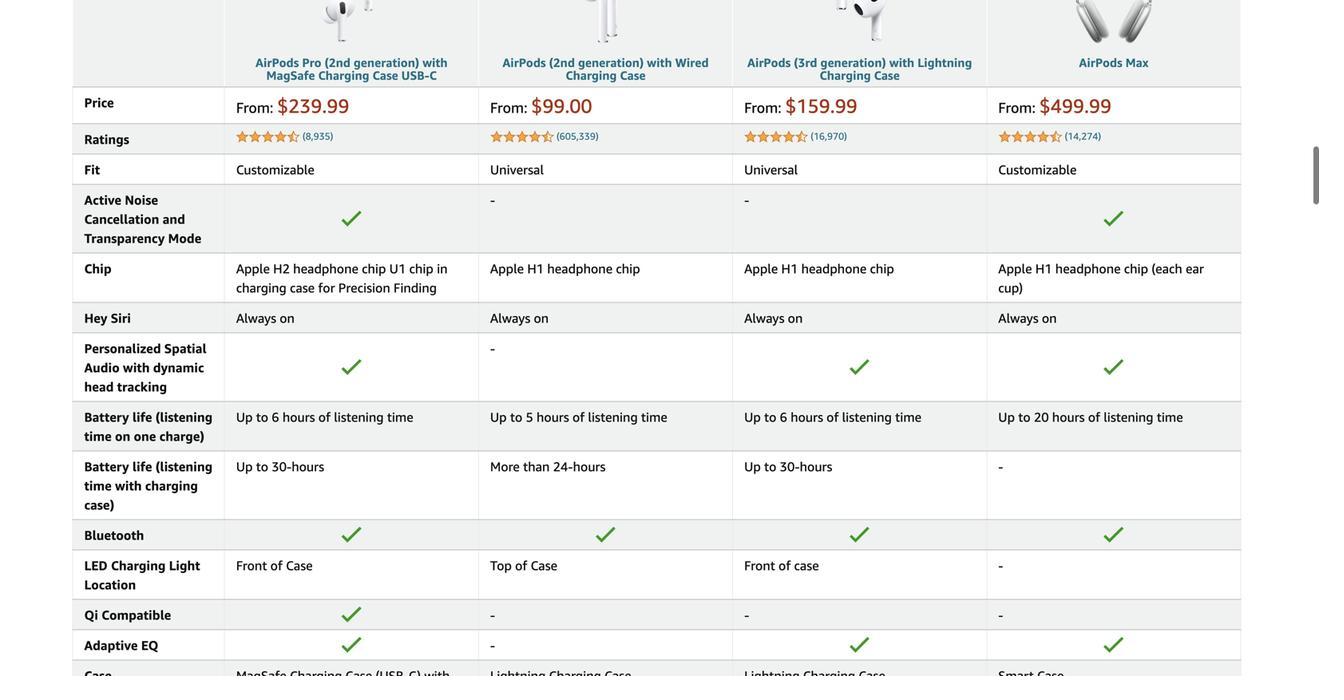 Task type: locate. For each thing, give the bounding box(es) containing it.
0 horizontal spatial (2nd
[[325, 55, 350, 70]]

charging up $99.00
[[566, 68, 617, 82]]

generation) inside airpods pro (2nd generation) with magsafe charging case usb-c
[[354, 55, 419, 70]]

universal down from: $159.99
[[744, 162, 798, 177]]

airpods inside airpods (2nd generation) with wired charging case
[[502, 55, 546, 70]]

from: left $99.00
[[490, 99, 527, 116]]

3 h1 from the left
[[1035, 261, 1052, 276]]

(3rd generation)
[[794, 55, 886, 70]]

2 battery from the top
[[84, 459, 129, 474]]

airpods left max
[[1079, 55, 1122, 70]]

precision
[[338, 280, 390, 295]]

charging inside airpods (2nd generation) with wired charging case
[[566, 68, 617, 82]]

1 vertical spatial charging
[[145, 478, 198, 493]]

3 headphone from the left
[[801, 261, 867, 276]]

3 always from the left
[[744, 310, 784, 326]]

(2nd
[[325, 55, 350, 70], [549, 55, 575, 70]]

listening
[[334, 409, 384, 425], [588, 409, 638, 425], [842, 409, 892, 425], [1104, 409, 1153, 425]]

1 up to 6 hours of listening time from the left
[[236, 409, 413, 425]]

from: $99.00
[[490, 94, 592, 117]]

3 chip from the left
[[616, 261, 640, 276]]

front for front of case
[[744, 558, 775, 573]]

life inside battery life (listening time with charging case)
[[132, 459, 152, 474]]

airpods up "from: $99.00"
[[502, 55, 546, 70]]

apple
[[236, 261, 270, 276], [490, 261, 524, 276], [744, 261, 778, 276], [998, 261, 1032, 276]]

up to 5 hours of listening time
[[490, 409, 667, 425]]

from: left $499.99
[[998, 99, 1036, 116]]

1 horizontal spatial apple h1 headphone chip
[[744, 261, 894, 276]]

1 horizontal spatial charging
[[236, 280, 286, 295]]

2 (2nd from the left
[[549, 55, 575, 70]]

from: down magsafe
[[236, 99, 273, 116]]

2 (listening from the top
[[156, 459, 213, 474]]

1 horizontal spatial generation)
[[578, 55, 644, 70]]

(listening up charge)
[[156, 409, 213, 425]]

max
[[1126, 55, 1149, 70]]

generation)
[[354, 55, 419, 70], [578, 55, 644, 70]]

2 apple from the left
[[490, 261, 524, 276]]

3 apple from the left
[[744, 261, 778, 276]]

4 apple from the left
[[998, 261, 1032, 276]]

case
[[373, 68, 398, 82], [620, 68, 646, 82], [874, 68, 900, 82], [286, 558, 313, 573], [531, 558, 557, 573]]

1 life from the top
[[132, 409, 152, 425]]

0 horizontal spatial customizable
[[236, 162, 314, 177]]

battery for on
[[84, 409, 129, 425]]

adaptive
[[84, 638, 138, 653]]

airpods left pro
[[256, 55, 299, 70]]

(each
[[1152, 261, 1182, 276]]

0 horizontal spatial charging
[[145, 478, 198, 493]]

from: inside from: $159.99
[[744, 99, 782, 116]]

generation) inside airpods (2nd generation) with wired charging case
[[578, 55, 644, 70]]

$239.99
[[277, 94, 349, 117]]

1 vertical spatial battery
[[84, 459, 129, 474]]

front for front of case
[[236, 558, 267, 573]]

0 horizontal spatial 6
[[272, 409, 279, 425]]

0 vertical spatial life
[[132, 409, 152, 425]]

1 vertical spatial life
[[132, 459, 152, 474]]

life up one
[[132, 409, 152, 425]]

eq
[[141, 638, 158, 653]]

and
[[163, 211, 185, 227]]

(listening inside battery life (listening time with charging case)
[[156, 459, 213, 474]]

1 (2nd from the left
[[325, 55, 350, 70]]

1 horizontal spatial front
[[744, 558, 775, 573]]

4 airpods from the left
[[1079, 55, 1122, 70]]

1 generation) from the left
[[354, 55, 419, 70]]

chip
[[362, 261, 386, 276], [409, 261, 433, 276], [616, 261, 640, 276], [870, 261, 894, 276], [1124, 261, 1148, 276]]

up to 20 hours of listening time
[[998, 409, 1183, 425]]

magsafe
[[266, 68, 315, 82]]

charging up $239.99 on the left top of page
[[318, 68, 369, 82]]

charging up "$159.99"
[[820, 68, 871, 82]]

airpods for airpods max
[[1079, 55, 1122, 70]]

chip inside apple h1 headphone chip (each ear cup)
[[1124, 261, 1148, 276]]

0 horizontal spatial up to 6 hours of listening time
[[236, 409, 413, 425]]

airpods (2nd generation) with wired charging case image
[[534, 0, 677, 48]]

compatible
[[102, 607, 171, 623]]

check mark image
[[1104, 211, 1124, 227], [341, 359, 362, 375], [1104, 359, 1124, 375], [341, 527, 362, 543], [595, 527, 616, 543], [850, 527, 870, 543], [1104, 527, 1124, 543], [341, 637, 362, 653]]

from: $239.99
[[236, 94, 349, 117]]

apple h1 headphone chip
[[490, 261, 640, 276], [744, 261, 894, 276]]

airpods (2nd generation) with wired charging case
[[502, 55, 709, 82]]

apple h2 headphone chip u1 chip in charging case for precision finding
[[236, 261, 448, 295]]

c
[[429, 68, 437, 82]]

up to 30-hours
[[236, 459, 324, 474], [744, 459, 832, 474]]

2 airpods from the left
[[502, 55, 546, 70]]

universal
[[490, 162, 544, 177], [744, 162, 798, 177]]

0 horizontal spatial apple h1 headphone chip
[[490, 261, 640, 276]]

always
[[236, 310, 276, 326], [490, 310, 530, 326], [744, 310, 784, 326], [998, 310, 1039, 326]]

1 chip from the left
[[362, 261, 386, 276]]

(2nd up $99.00
[[549, 55, 575, 70]]

airpods for airpods (3rd generation) with lightning charging case
[[747, 55, 791, 70]]

charging down charge)
[[145, 478, 198, 493]]

2 generation) from the left
[[578, 55, 644, 70]]

headphone
[[293, 261, 358, 276], [547, 261, 613, 276], [801, 261, 867, 276], [1055, 261, 1121, 276]]

0 vertical spatial battery
[[84, 409, 129, 425]]

20
[[1034, 409, 1049, 425]]

led charging light location
[[84, 558, 200, 592]]

1 vertical spatial (listening
[[156, 459, 213, 474]]

2 from: from the left
[[490, 99, 527, 116]]

from: left "$159.99"
[[744, 99, 782, 116]]

1 airpods from the left
[[256, 55, 299, 70]]

30-
[[272, 459, 292, 474], [780, 459, 800, 474]]

always on
[[236, 310, 295, 326], [490, 310, 549, 326], [744, 310, 803, 326], [998, 310, 1057, 326]]

0 horizontal spatial universal
[[490, 162, 544, 177]]

1 always from the left
[[236, 310, 276, 326]]

with inside airpods (2nd generation) with wired charging case
[[647, 55, 672, 70]]

1 horizontal spatial 6
[[780, 409, 787, 425]]

airpods up from: $159.99
[[747, 55, 791, 70]]

up to 6 hours of listening time
[[236, 409, 413, 425], [744, 409, 921, 425]]

life for one
[[132, 409, 152, 425]]

top
[[490, 558, 512, 573]]

battery inside battery life (listening time on one charge)
[[84, 409, 129, 425]]

(16,970)
[[811, 130, 847, 142]]

1 apple from the left
[[236, 261, 270, 276]]

1 always on from the left
[[236, 310, 295, 326]]

generation) down airpods (2nd generation) with wired charging case image in the top of the page
[[578, 55, 644, 70]]

customizable down (8,935)
[[236, 162, 314, 177]]

(2nd right pro
[[325, 55, 350, 70]]

life inside battery life (listening time on one charge)
[[132, 409, 152, 425]]

airpods (2nd generation) with wired charging case link
[[502, 55, 709, 82]]

1 horizontal spatial universal
[[744, 162, 798, 177]]

0 vertical spatial case
[[290, 280, 315, 295]]

case inside apple h2 headphone chip u1 chip in charging case for precision finding
[[290, 280, 315, 295]]

1 horizontal spatial customizable
[[998, 162, 1077, 177]]

wired
[[675, 55, 709, 70]]

with inside airpods (3rd generation) with lightning charging case
[[889, 55, 914, 70]]

5 chip from the left
[[1124, 261, 1148, 276]]

qi
[[84, 607, 98, 623]]

battery inside battery life (listening time with charging case)
[[84, 459, 129, 474]]

(listening for one
[[156, 409, 213, 425]]

front
[[236, 558, 267, 573], [744, 558, 775, 573]]

1 6 from the left
[[272, 409, 279, 425]]

h2
[[273, 261, 290, 276]]

from: inside "from: $99.00"
[[490, 99, 527, 116]]

apple inside apple h1 headphone chip (each ear cup)
[[998, 261, 1032, 276]]

from: inside from: $239.99
[[236, 99, 273, 116]]

1 front from the left
[[236, 558, 267, 573]]

6
[[272, 409, 279, 425], [780, 409, 787, 425]]

$159.99
[[785, 94, 857, 117]]

h1
[[527, 261, 544, 276], [781, 261, 798, 276], [1035, 261, 1052, 276]]

4 always on from the left
[[998, 310, 1057, 326]]

from: inside the from: $499.99
[[998, 99, 1036, 116]]

0 horizontal spatial 30-
[[272, 459, 292, 474]]

4 from: from the left
[[998, 99, 1036, 116]]

with inside battery life (listening time with charging case)
[[115, 478, 142, 493]]

from: $159.99
[[744, 94, 857, 117]]

1 horizontal spatial 30-
[[780, 459, 800, 474]]

0 horizontal spatial generation)
[[354, 55, 419, 70]]

1 horizontal spatial h1
[[781, 261, 798, 276]]

0 horizontal spatial case
[[290, 280, 315, 295]]

1 horizontal spatial (2nd
[[549, 55, 575, 70]]

1 customizable from the left
[[236, 162, 314, 177]]

customizable down (14,274)
[[998, 162, 1077, 177]]

charging inside led charging light location
[[111, 558, 166, 573]]

airpods max link
[[1079, 55, 1149, 70]]

battery
[[84, 409, 129, 425], [84, 459, 129, 474]]

1 battery from the top
[[84, 409, 129, 425]]

charging
[[236, 280, 286, 295], [145, 478, 198, 493]]

with
[[422, 55, 448, 70], [647, 55, 672, 70], [889, 55, 914, 70], [123, 360, 150, 375], [115, 478, 142, 493]]

2 horizontal spatial h1
[[1035, 261, 1052, 276]]

airpods inside airpods (3rd generation) with lightning charging case
[[747, 55, 791, 70]]

0 horizontal spatial up to 30-hours
[[236, 459, 324, 474]]

charging
[[318, 68, 369, 82], [566, 68, 617, 82], [820, 68, 871, 82], [111, 558, 166, 573]]

cancellation
[[84, 211, 159, 227]]

0 vertical spatial charging
[[236, 280, 286, 295]]

3 airpods from the left
[[747, 55, 791, 70]]

1 horizontal spatial case
[[794, 558, 819, 573]]

3 listening from the left
[[842, 409, 892, 425]]

2 life from the top
[[132, 459, 152, 474]]

airpods pro (2nd generation) with magsafe charging case usb-c image
[[280, 0, 423, 48]]

1 horizontal spatial up to 6 hours of listening time
[[744, 409, 921, 425]]

finding
[[394, 280, 437, 295]]

airpods inside airpods pro (2nd generation) with magsafe charging case usb-c
[[256, 55, 299, 70]]

charging up location
[[111, 558, 166, 573]]

0 horizontal spatial front
[[236, 558, 267, 573]]

3 from: from the left
[[744, 99, 782, 116]]

headphone inside apple h1 headphone chip (each ear cup)
[[1055, 261, 1121, 276]]

case inside airpods (3rd generation) with lightning charging case
[[874, 68, 900, 82]]

with inside personalized spatial audio with dynamic head tracking
[[123, 360, 150, 375]]

-
[[490, 192, 495, 207], [744, 192, 749, 207], [490, 341, 495, 356], [998, 459, 1003, 474], [998, 558, 1003, 573], [490, 607, 495, 623], [744, 607, 749, 623], [998, 607, 1003, 623], [490, 638, 495, 653]]

life down one
[[132, 459, 152, 474]]

0 vertical spatial (listening
[[156, 409, 213, 425]]

to
[[256, 409, 268, 425], [510, 409, 522, 425], [764, 409, 776, 425], [1018, 409, 1031, 425], [256, 459, 268, 474], [764, 459, 776, 474]]

charging inside apple h2 headphone chip u1 chip in charging case for precision finding
[[236, 280, 286, 295]]

case inside airpods pro (2nd generation) with magsafe charging case usb-c
[[373, 68, 398, 82]]

1 horizontal spatial up to 30-hours
[[744, 459, 832, 474]]

(listening inside battery life (listening time on one charge)
[[156, 409, 213, 425]]

airpods for airpods (2nd generation) with wired charging case
[[502, 55, 546, 70]]

1 (listening from the top
[[156, 409, 213, 425]]

battery down the head
[[84, 409, 129, 425]]

0 horizontal spatial h1
[[527, 261, 544, 276]]

case
[[290, 280, 315, 295], [794, 558, 819, 573]]

universal down "from: $99.00"
[[490, 162, 544, 177]]

battery up case)
[[84, 459, 129, 474]]

2 always from the left
[[490, 310, 530, 326]]

(8,935) link
[[302, 130, 333, 142]]

2 30- from the left
[[780, 459, 800, 474]]

life
[[132, 409, 152, 425], [132, 459, 152, 474]]

airpods pro (2nd generation) with magsafe charging case usb-c
[[256, 55, 448, 82]]

4 headphone from the left
[[1055, 261, 1121, 276]]

24-
[[553, 459, 573, 474]]

ear
[[1186, 261, 1204, 276]]

charging down h2 at the top
[[236, 280, 286, 295]]

time
[[387, 409, 413, 425], [641, 409, 667, 425], [895, 409, 921, 425], [1157, 409, 1183, 425], [84, 429, 112, 444], [84, 478, 112, 493]]

cup)
[[998, 280, 1023, 295]]

2 apple h1 headphone chip from the left
[[744, 261, 894, 276]]

$499.99
[[1039, 94, 1111, 117]]

2 front from the left
[[744, 558, 775, 573]]

light
[[169, 558, 200, 573]]

3 always on from the left
[[744, 310, 803, 326]]

noise
[[125, 192, 158, 207]]

hours
[[283, 409, 315, 425], [537, 409, 569, 425], [791, 409, 823, 425], [1052, 409, 1085, 425], [292, 459, 324, 474], [573, 459, 606, 474], [800, 459, 832, 474]]

of
[[318, 409, 331, 425], [572, 409, 585, 425], [827, 409, 839, 425], [1088, 409, 1100, 425], [270, 558, 283, 573], [515, 558, 527, 573], [779, 558, 791, 573]]

(listening down charge)
[[156, 459, 213, 474]]

airpods (3rd generation) with lightning charging case link
[[747, 55, 972, 82]]

1 from: from the left
[[236, 99, 273, 116]]

1 headphone from the left
[[293, 261, 358, 276]]

generation) left the c
[[354, 55, 419, 70]]

check mark image
[[341, 211, 362, 227], [850, 359, 870, 375], [341, 607, 362, 623], [850, 637, 870, 653], [1104, 637, 1124, 653]]

price
[[84, 95, 114, 110]]



Task type: describe. For each thing, give the bounding box(es) containing it.
2 up to 30-hours from the left
[[744, 459, 832, 474]]

2 6 from the left
[[780, 409, 787, 425]]

case)
[[84, 497, 114, 512]]

2 chip from the left
[[409, 261, 433, 276]]

ratings
[[84, 132, 129, 147]]

airpods for airpods pro (2nd generation) with magsafe charging case usb-c
[[256, 55, 299, 70]]

lightning
[[918, 55, 972, 70]]

spatial
[[164, 341, 207, 356]]

than
[[523, 459, 550, 474]]

from: for $159.99
[[744, 99, 782, 116]]

pro
[[302, 55, 321, 70]]

(16,970) link
[[811, 130, 847, 142]]

2 universal from the left
[[744, 162, 798, 177]]

4 always from the left
[[998, 310, 1039, 326]]

life for charging
[[132, 459, 152, 474]]

airpods pro (2nd generation) with magsafe charging case usb-c link
[[256, 55, 448, 82]]

(2nd inside airpods pro (2nd generation) with magsafe charging case usb-c
[[325, 55, 350, 70]]

1 up to 30-hours from the left
[[236, 459, 324, 474]]

airpods max
[[1079, 55, 1149, 70]]

head
[[84, 379, 114, 394]]

1 h1 from the left
[[527, 261, 544, 276]]

hey
[[84, 310, 107, 326]]

from: for $239.99
[[236, 99, 273, 116]]

charge)
[[159, 429, 204, 444]]

airpods max image
[[1042, 0, 1186, 48]]

led
[[84, 558, 108, 573]]

one
[[134, 429, 156, 444]]

adaptive eq
[[84, 638, 158, 653]]

airpods (3rd generation) with lightning charging case
[[747, 55, 972, 82]]

4 chip from the left
[[870, 261, 894, 276]]

from: for $99.00
[[490, 99, 527, 116]]

more than 24-hours
[[490, 459, 606, 474]]

charging inside airpods pro (2nd generation) with magsafe charging case usb-c
[[318, 68, 369, 82]]

5
[[526, 409, 533, 425]]

front of case
[[744, 558, 819, 573]]

2 h1 from the left
[[781, 261, 798, 276]]

(14,274) link
[[1065, 130, 1101, 142]]

$99.00
[[531, 94, 592, 117]]

location
[[84, 577, 136, 592]]

(8,935)
[[302, 130, 333, 142]]

(14,274)
[[1065, 130, 1101, 142]]

charging inside airpods (3rd generation) with lightning charging case
[[820, 68, 871, 82]]

2 headphone from the left
[[547, 261, 613, 276]]

(605,339)
[[557, 130, 599, 142]]

audio
[[84, 360, 120, 375]]

2 always on from the left
[[490, 310, 549, 326]]

fit
[[84, 162, 100, 177]]

h1 inside apple h1 headphone chip (each ear cup)
[[1035, 261, 1052, 276]]

charging inside battery life (listening time with charging case)
[[145, 478, 198, 493]]

1 apple h1 headphone chip from the left
[[490, 261, 640, 276]]

on inside battery life (listening time on one charge)
[[115, 429, 130, 444]]

tracking
[[117, 379, 167, 394]]

transparency
[[84, 231, 165, 246]]

in
[[437, 261, 448, 276]]

1 universal from the left
[[490, 162, 544, 177]]

apple h1 headphone chip (each ear cup)
[[998, 261, 1204, 295]]

dynamic
[[153, 360, 204, 375]]

1 30- from the left
[[272, 459, 292, 474]]

2 listening from the left
[[588, 409, 638, 425]]

from: $499.99
[[998, 94, 1111, 117]]

battery life (listening time with charging case)
[[84, 459, 213, 512]]

(listening for charging
[[156, 459, 213, 474]]

personalized
[[84, 341, 161, 356]]

battery for with
[[84, 459, 129, 474]]

active
[[84, 192, 121, 207]]

qi compatible
[[84, 607, 171, 623]]

more
[[490, 459, 520, 474]]

chip
[[84, 261, 112, 276]]

mode
[[168, 231, 201, 246]]

time inside battery life (listening time with charging case)
[[84, 478, 112, 493]]

from: for $499.99
[[998, 99, 1036, 116]]

battery life (listening time on one charge)
[[84, 409, 213, 444]]

time inside battery life (listening time on one charge)
[[84, 429, 112, 444]]

1 vertical spatial case
[[794, 558, 819, 573]]

(2nd inside airpods (2nd generation) with wired charging case
[[549, 55, 575, 70]]

active noise cancellation and transparency mode
[[84, 192, 201, 246]]

headphone inside apple h2 headphone chip u1 chip in charging case for precision finding
[[293, 261, 358, 276]]

2 customizable from the left
[[998, 162, 1077, 177]]

1 listening from the left
[[334, 409, 384, 425]]

4 listening from the left
[[1104, 409, 1153, 425]]

airpods (3rd generation) with lightning charging case image
[[812, 0, 908, 48]]

for
[[318, 280, 335, 295]]

personalized spatial audio with dynamic head tracking
[[84, 341, 207, 394]]

usb-
[[401, 68, 429, 82]]

(605,339) link
[[557, 130, 599, 142]]

with inside airpods pro (2nd generation) with magsafe charging case usb-c
[[422, 55, 448, 70]]

bluetooth
[[84, 528, 144, 543]]

siri
[[111, 310, 131, 326]]

front of case
[[236, 558, 313, 573]]

apple inside apple h2 headphone chip u1 chip in charging case for precision finding
[[236, 261, 270, 276]]

u1
[[389, 261, 406, 276]]

2 up to 6 hours of listening time from the left
[[744, 409, 921, 425]]

case inside airpods (2nd generation) with wired charging case
[[620, 68, 646, 82]]

hey siri
[[84, 310, 131, 326]]

top of case
[[490, 558, 557, 573]]



Task type: vqa. For each thing, say whether or not it's contained in the screenshot.
From: related to $159.99
yes



